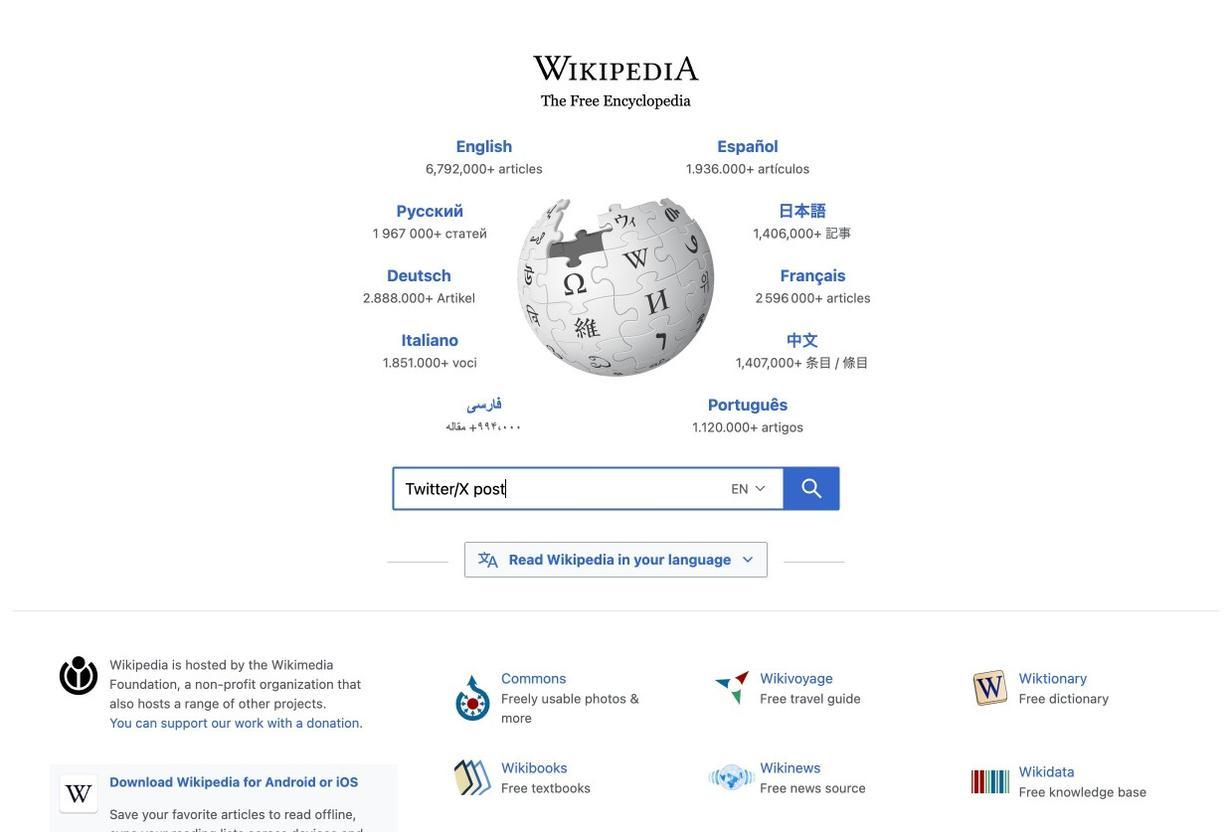 Task type: locate. For each thing, give the bounding box(es) containing it.
other projects element
[[435, 655, 1220, 833]]

None search field
[[392, 467, 785, 511]]

top languages element
[[342, 134, 891, 458]]

None search field
[[348, 462, 885, 523]]



